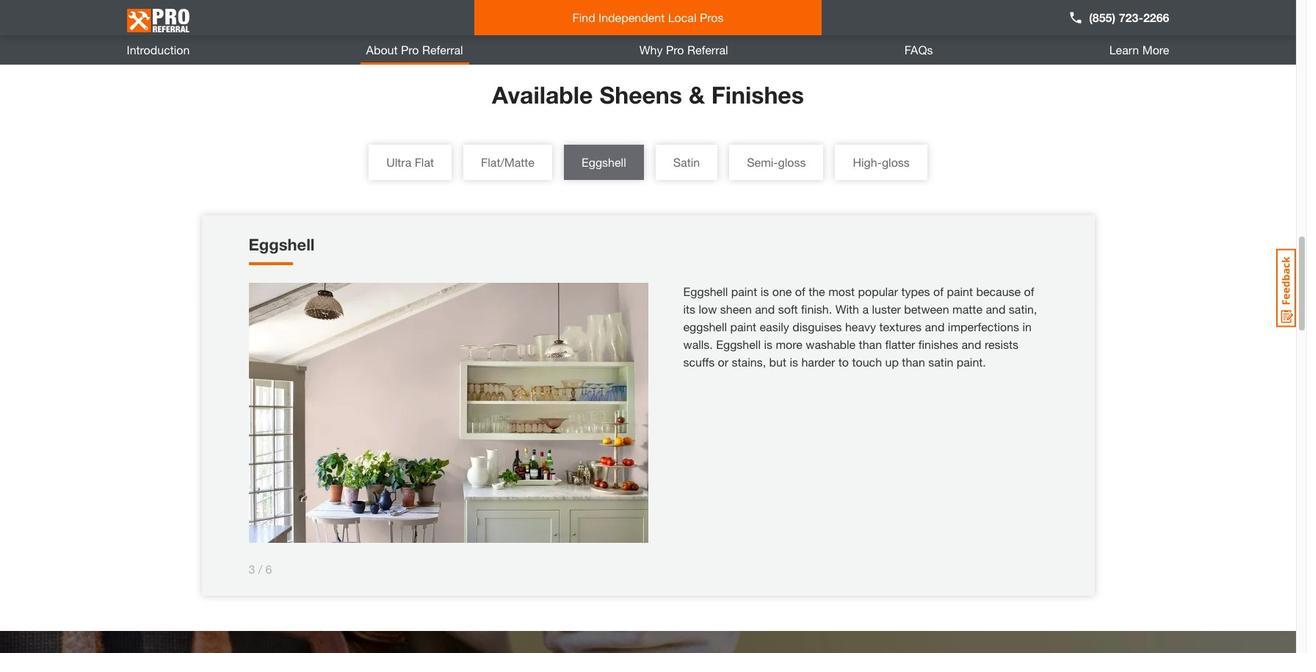 Task type: locate. For each thing, give the bounding box(es) containing it.
2 gloss from the left
[[882, 155, 910, 169]]

why pro referral
[[640, 43, 729, 57]]

2 referral from the left
[[688, 43, 729, 57]]

of up satin,
[[1025, 284, 1035, 298]]

pro right why
[[666, 43, 684, 57]]

is right but
[[790, 355, 799, 369]]

easily
[[760, 320, 790, 334]]

1 horizontal spatial pro
[[666, 43, 684, 57]]

heavy
[[846, 320, 877, 334]]

finish.
[[802, 302, 833, 316]]

of left the
[[796, 284, 806, 298]]

2 pro from the left
[[666, 43, 684, 57]]

high-
[[853, 155, 882, 169]]

2266
[[1144, 10, 1170, 24]]

light and airy pink eggshell painted breakfast nook image
[[249, 283, 648, 543]]

or
[[718, 355, 729, 369]]

is left one
[[761, 284, 769, 298]]

most
[[829, 284, 855, 298]]

(855)
[[1090, 10, 1116, 24]]

its
[[684, 302, 696, 316]]

eggshell
[[684, 320, 727, 334]]

1 horizontal spatial referral
[[688, 43, 729, 57]]

luster
[[872, 302, 901, 316]]

flat
[[415, 155, 434, 169]]

gloss
[[779, 155, 806, 169], [882, 155, 910, 169]]

pro for about
[[401, 43, 419, 57]]

semi-
[[747, 155, 779, 169]]

eggshell button
[[564, 145, 644, 180]]

finishes
[[919, 337, 959, 351]]

1 horizontal spatial than
[[903, 355, 926, 369]]

2 horizontal spatial of
[[1025, 284, 1035, 298]]

faqs
[[905, 43, 934, 57]]

gloss inside 'semi-gloss' "button"
[[779, 155, 806, 169]]

between
[[905, 302, 950, 316]]

1 pro from the left
[[401, 43, 419, 57]]

3 / 6
[[249, 562, 272, 576]]

finishes
[[712, 81, 805, 109]]

paint up matte
[[947, 284, 974, 298]]

gloss inside high-gloss button
[[882, 155, 910, 169]]

is down easily
[[764, 337, 773, 351]]

paint.
[[957, 355, 987, 369]]

find independent local pros button
[[475, 0, 822, 35]]

referral for why pro referral
[[688, 43, 729, 57]]

0 horizontal spatial gloss
[[779, 155, 806, 169]]

1 referral from the left
[[422, 43, 463, 57]]

2 vertical spatial is
[[790, 355, 799, 369]]

flat/matte button
[[464, 145, 553, 180]]

referral
[[422, 43, 463, 57], [688, 43, 729, 57]]

touch
[[853, 355, 883, 369]]

soft
[[779, 302, 798, 316]]

pro right about in the left top of the page
[[401, 43, 419, 57]]

(855) 723-2266 link
[[1069, 9, 1170, 26]]

is
[[761, 284, 769, 298], [764, 337, 773, 351], [790, 355, 799, 369]]

(855) 723-2266
[[1090, 10, 1170, 24]]

satin,
[[1009, 302, 1038, 316]]

1 vertical spatial than
[[903, 355, 926, 369]]

high-gloss button
[[836, 145, 928, 180]]

walls.
[[684, 337, 713, 351]]

paint down sheen
[[731, 320, 757, 334]]

0 horizontal spatial pro
[[401, 43, 419, 57]]

than
[[859, 337, 882, 351], [903, 355, 926, 369]]

referral for about pro referral
[[422, 43, 463, 57]]

disguises
[[793, 320, 842, 334]]

more
[[1143, 43, 1170, 57]]

gloss for semi-
[[779, 155, 806, 169]]

than up touch
[[859, 337, 882, 351]]

in
[[1023, 320, 1032, 334]]

0 horizontal spatial of
[[796, 284, 806, 298]]

a
[[863, 302, 869, 316]]

3
[[249, 562, 255, 576]]

1 horizontal spatial of
[[934, 284, 944, 298]]

0 vertical spatial than
[[859, 337, 882, 351]]

sheens
[[600, 81, 683, 109]]

1 gloss from the left
[[779, 155, 806, 169]]

sheen
[[721, 302, 752, 316]]

of up between
[[934, 284, 944, 298]]

resists
[[985, 337, 1019, 351]]

find independent local pros
[[573, 10, 724, 24]]

1 horizontal spatial gloss
[[882, 155, 910, 169]]

than right up
[[903, 355, 926, 369]]

why
[[640, 43, 663, 57]]

low
[[699, 302, 717, 316]]

paint
[[732, 284, 758, 298], [947, 284, 974, 298], [731, 320, 757, 334]]

to
[[839, 355, 849, 369]]

semi-gloss button
[[730, 145, 824, 180]]

eggshell
[[582, 155, 627, 169], [249, 235, 315, 254], [684, 284, 728, 298], [717, 337, 761, 351]]

3 of from the left
[[1025, 284, 1035, 298]]

ultra
[[387, 155, 412, 169]]

and down because
[[986, 302, 1006, 316]]

one
[[773, 284, 792, 298]]

high-gloss
[[853, 155, 910, 169]]

pro for why
[[666, 43, 684, 57]]

local
[[668, 10, 697, 24]]

and
[[756, 302, 775, 316], [986, 302, 1006, 316], [925, 320, 945, 334], [962, 337, 982, 351]]

referral right about in the left top of the page
[[422, 43, 463, 57]]

eggshell paint is one of the most popular types of paint because of its low sheen and soft finish. with a luster between matte and satin, eggshell paint easily disguises heavy textures and imperfections in walls. eggshell is more washable than flatter finishes and resists scuffs or stains, but is harder to touch up than satin paint.
[[684, 284, 1038, 369]]

0 vertical spatial is
[[761, 284, 769, 298]]

of
[[796, 284, 806, 298], [934, 284, 944, 298], [1025, 284, 1035, 298]]

referral down pros
[[688, 43, 729, 57]]

0 horizontal spatial referral
[[422, 43, 463, 57]]

pro
[[401, 43, 419, 57], [666, 43, 684, 57]]

find
[[573, 10, 596, 24]]

harder
[[802, 355, 836, 369]]

723-
[[1120, 10, 1144, 24]]



Task type: vqa. For each thing, say whether or not it's contained in the screenshot.
Add to List button on the right bottom
no



Task type: describe. For each thing, give the bounding box(es) containing it.
1 of from the left
[[796, 284, 806, 298]]

scuffs
[[684, 355, 715, 369]]

2 of from the left
[[934, 284, 944, 298]]

ultra flat
[[387, 155, 434, 169]]

popular
[[859, 284, 899, 298]]

learn more
[[1110, 43, 1170, 57]]

and up paint.
[[962, 337, 982, 351]]

pros
[[700, 10, 724, 24]]

imperfections
[[948, 320, 1020, 334]]

up
[[886, 355, 899, 369]]

the
[[809, 284, 826, 298]]

pro referral logo image
[[127, 3, 189, 38]]

with
[[836, 302, 860, 316]]

gloss for high-
[[882, 155, 910, 169]]

and up finishes
[[925, 320, 945, 334]]

flat/matte
[[481, 155, 535, 169]]

because
[[977, 284, 1021, 298]]

but
[[770, 355, 787, 369]]

and up easily
[[756, 302, 775, 316]]

more
[[776, 337, 803, 351]]

stains,
[[732, 355, 766, 369]]

ultra flat button
[[369, 145, 452, 180]]

satin
[[674, 155, 700, 169]]

textures
[[880, 320, 922, 334]]

0 horizontal spatial than
[[859, 337, 882, 351]]

flatter
[[886, 337, 916, 351]]

learn
[[1110, 43, 1140, 57]]

semi-gloss
[[747, 155, 806, 169]]

1 vertical spatial is
[[764, 337, 773, 351]]

&
[[689, 81, 705, 109]]

matte
[[953, 302, 983, 316]]

introduction
[[127, 43, 190, 57]]

satin
[[929, 355, 954, 369]]

independent
[[599, 10, 665, 24]]

about
[[366, 43, 398, 57]]

washable
[[806, 337, 856, 351]]

/
[[259, 562, 262, 576]]

satin button
[[656, 145, 718, 180]]

feedback link image
[[1277, 248, 1297, 328]]

eggshell inside button
[[582, 155, 627, 169]]

about pro referral
[[366, 43, 463, 57]]

types
[[902, 284, 931, 298]]

available sheens & finishes
[[492, 81, 805, 109]]

paint up sheen
[[732, 284, 758, 298]]

6
[[266, 562, 272, 576]]

available
[[492, 81, 593, 109]]



